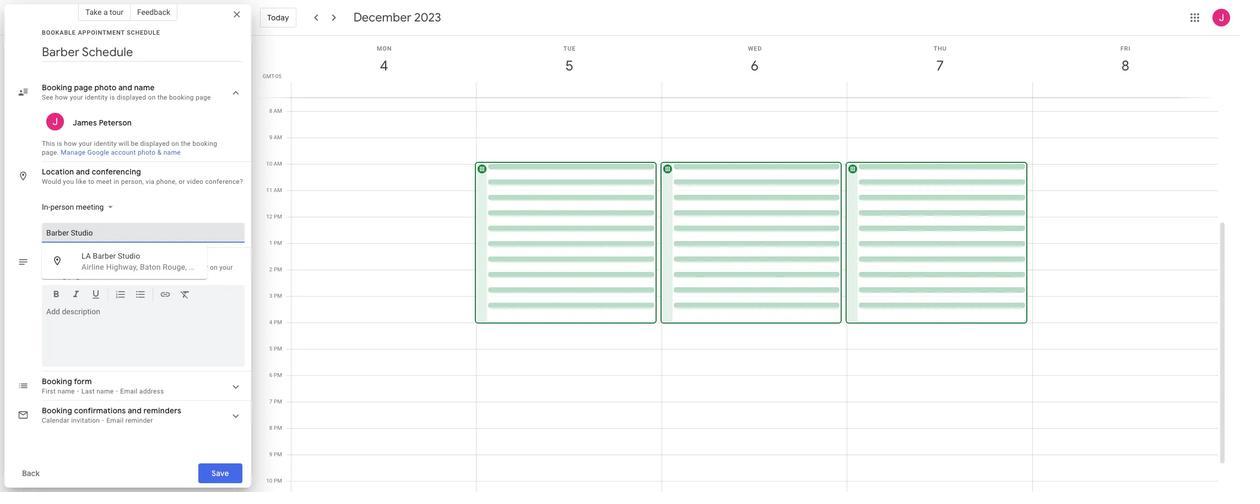 Task type: locate. For each thing, give the bounding box(es) containing it.
thu
[[934, 45, 947, 52]]

3
[[269, 293, 272, 299]]

gmt-05
[[263, 73, 282, 79]]

booking for booking page photo and name see how your identity is displayed on the booking page
[[42, 83, 72, 93]]

appear
[[187, 264, 208, 272]]

a
[[104, 8, 108, 17], [56, 264, 60, 272]]

1 vertical spatial booking
[[193, 140, 217, 148]]

and up like
[[76, 167, 90, 177]]

1 vertical spatial the
[[181, 140, 191, 148]]

5 down tue at the left of page
[[565, 57, 573, 75]]

via
[[146, 178, 155, 186]]

0 vertical spatial 4
[[380, 57, 387, 75]]

address
[[139, 388, 164, 396]]

1 pm from the top
[[274, 214, 282, 220]]

you
[[63, 178, 74, 186]]

5 pm from the top
[[274, 320, 282, 326]]

1 pm
[[269, 240, 282, 246]]

description add a note that explains your service. this will appear on your booking page and in confirmation emails.
[[42, 253, 233, 280]]

0 horizontal spatial 6
[[269, 373, 272, 379]]

displayed up peterson
[[117, 94, 146, 101]]

page for booking
[[196, 94, 211, 101]]

your right usa
[[219, 264, 233, 272]]

0 horizontal spatial in
[[99, 273, 104, 280]]

is inside this is how your identity will be displayed on the booking page.
[[57, 140, 62, 148]]

person
[[50, 203, 74, 212]]

is up page. on the top of the page
[[57, 140, 62, 148]]

10 up the "11"
[[266, 161, 272, 167]]

conferencing
[[92, 167, 141, 177]]

9 for 9 am
[[269, 134, 272, 141]]

how up manage
[[64, 140, 77, 148]]

1 vertical spatial in
[[99, 273, 104, 280]]

pm up 7 pm
[[274, 373, 282, 379]]

am right the "11"
[[274, 187, 282, 193]]

Location text field
[[46, 223, 240, 243]]

wed
[[748, 45, 762, 52]]

monday, december 4 element
[[372, 53, 397, 79]]

2 horizontal spatial on
[[210, 264, 218, 272]]

4 inside 'mon 4'
[[380, 57, 387, 75]]

on inside booking page photo and name see how your identity is displayed on the booking page
[[148, 94, 156, 101]]

0 vertical spatial photo
[[95, 83, 116, 93]]

booking inside booking page photo and name see how your identity is displayed on the booking page
[[169, 94, 194, 101]]

1 vertical spatial booking
[[42, 377, 72, 387]]

1 horizontal spatial 6
[[750, 57, 758, 75]]

am
[[274, 108, 282, 114], [274, 134, 282, 141], [274, 161, 282, 167], [274, 187, 282, 193]]

0 vertical spatial in
[[114, 178, 119, 186]]

first name
[[42, 388, 75, 396]]

pm right the 1
[[274, 240, 282, 246]]

1 vertical spatial 7
[[269, 399, 272, 405]]

photo
[[95, 83, 116, 93], [138, 149, 156, 156]]

photo left &
[[138, 149, 156, 156]]

0 vertical spatial a
[[104, 8, 108, 17]]

pm for 6 pm
[[274, 373, 282, 379]]

am down 8 am
[[274, 134, 282, 141]]

booking
[[169, 94, 194, 101], [193, 140, 217, 148], [42, 273, 67, 280]]

3 booking from the top
[[42, 406, 72, 416]]

take
[[85, 8, 102, 17]]

name down add title text field
[[134, 83, 155, 93]]

1 vertical spatial how
[[64, 140, 77, 148]]

insert link image
[[160, 289, 171, 302]]

how right see on the left of the page
[[55, 94, 68, 101]]

location
[[42, 167, 74, 177]]

6 up 7 pm
[[269, 373, 272, 379]]

3 am from the top
[[274, 161, 282, 167]]

pm for 12 pm
[[274, 214, 282, 220]]

2 vertical spatial 8
[[269, 425, 272, 431]]

pm down 7 pm
[[274, 425, 282, 431]]

5 down 4 pm
[[269, 346, 272, 352]]

and inside description add a note that explains your service. this will appear on your booking page and in confirmation emails.
[[85, 273, 97, 280]]

bookable appointment schedule
[[42, 29, 160, 36]]

1 10 from the top
[[266, 161, 272, 167]]

email left the address
[[120, 388, 138, 396]]

this is how your identity will be displayed on the booking page.
[[42, 140, 217, 156]]

booking up see on the left of the page
[[42, 83, 72, 93]]

rouge,
[[163, 263, 187, 271]]

8 pm from the top
[[274, 399, 282, 405]]

9 up the 10 pm
[[269, 452, 272, 458]]

10 down "9 pm"
[[266, 478, 272, 484]]

4 down mon
[[380, 57, 387, 75]]

this inside description add a note that explains your service. this will appear on your booking page and in confirmation emails.
[[159, 264, 173, 272]]

1 horizontal spatial this
[[159, 264, 173, 272]]

0 vertical spatial booking
[[169, 94, 194, 101]]

and
[[118, 83, 132, 93], [76, 167, 90, 177], [85, 273, 97, 280], [128, 406, 142, 416]]

2 pm from the top
[[274, 240, 282, 246]]

1 horizontal spatial on
[[171, 140, 179, 148]]

1 am from the top
[[274, 108, 282, 114]]

1 vertical spatial page
[[196, 94, 211, 101]]

bookable
[[42, 29, 76, 36]]

0 horizontal spatial is
[[57, 140, 62, 148]]

1 vertical spatial email
[[106, 417, 124, 425]]

and up peterson
[[118, 83, 132, 93]]

identity up "google"
[[94, 140, 117, 148]]

2 9 from the top
[[269, 452, 272, 458]]

to
[[88, 178, 94, 186]]

10 pm from the top
[[274, 452, 282, 458]]

0 horizontal spatial will
[[119, 140, 129, 148]]

0 vertical spatial 5
[[565, 57, 573, 75]]

in inside description add a note that explains your service. this will appear on your booking page and in confirmation emails.
[[99, 273, 104, 280]]

1 vertical spatial displayed
[[140, 140, 170, 148]]

email down the booking confirmations and reminders
[[106, 417, 124, 425]]

email address
[[120, 388, 164, 396]]

0 vertical spatial is
[[110, 94, 115, 101]]

0 vertical spatial will
[[119, 140, 129, 148]]

9 am
[[269, 134, 282, 141]]

on for name
[[148, 94, 156, 101]]

9
[[269, 134, 272, 141], [269, 452, 272, 458]]

0 horizontal spatial on
[[148, 94, 156, 101]]

take a tour
[[85, 8, 123, 17]]

and inside location and conferencing would you like to meet in person, via phone, or video conference?
[[76, 167, 90, 177]]

7 column header
[[847, 36, 1033, 98]]

will inside this is how your identity will be displayed on the booking page.
[[119, 140, 129, 148]]

0 vertical spatial 10
[[266, 161, 272, 167]]

1 vertical spatial 9
[[269, 452, 272, 458]]

would
[[42, 178, 61, 186]]

0 vertical spatial displayed
[[117, 94, 146, 101]]

grid
[[256, 36, 1227, 493]]

the
[[158, 94, 167, 101], [181, 140, 191, 148]]

9 up the 10 am
[[269, 134, 272, 141]]

0 horizontal spatial 7
[[269, 399, 272, 405]]

0 vertical spatial email
[[120, 388, 138, 396]]

0 vertical spatial the
[[158, 94, 167, 101]]

am down 9 am
[[274, 161, 282, 167]]

tuesday, december 5 element
[[557, 53, 582, 79]]

pm for 1 pm
[[274, 240, 282, 246]]

photo inside booking page photo and name see how your identity is displayed on the booking page
[[95, 83, 116, 93]]

7
[[936, 57, 944, 75], [269, 399, 272, 405]]

1 vertical spatial 10
[[266, 478, 272, 484]]

form
[[74, 377, 92, 387]]

0 vertical spatial this
[[42, 140, 55, 148]]

manage google account photo & name link
[[61, 149, 181, 156]]

6
[[750, 57, 758, 75], [269, 373, 272, 379]]

1 horizontal spatial photo
[[138, 149, 156, 156]]

0 vertical spatial 6
[[750, 57, 758, 75]]

8 am
[[269, 108, 282, 114]]

2 vertical spatial page
[[68, 273, 84, 280]]

1 vertical spatial 4
[[269, 320, 272, 326]]

6 down wed
[[750, 57, 758, 75]]

booking up calendar
[[42, 406, 72, 416]]

8 down 7 pm
[[269, 425, 272, 431]]

1 horizontal spatial is
[[110, 94, 115, 101]]

0 vertical spatial 9
[[269, 134, 272, 141]]

pm down 3 pm
[[274, 320, 282, 326]]

1 booking from the top
[[42, 83, 72, 93]]

8 up 9 am
[[269, 108, 272, 114]]

6 pm from the top
[[274, 346, 282, 352]]

4 down 3
[[269, 320, 272, 326]]

4 column header
[[291, 36, 477, 98]]

1 vertical spatial identity
[[94, 140, 117, 148]]

2 vertical spatial on
[[210, 264, 218, 272]]

underline image
[[90, 289, 101, 302]]

this
[[42, 140, 55, 148], [159, 264, 173, 272]]

3 pm from the top
[[274, 267, 282, 273]]

italic image
[[71, 289, 82, 302]]

1 vertical spatial will
[[175, 264, 185, 272]]

pm for 3 pm
[[274, 293, 282, 299]]

option
[[42, 243, 217, 275]]

1 horizontal spatial a
[[104, 8, 108, 17]]

10
[[266, 161, 272, 167], [266, 478, 272, 484]]

a left tour
[[104, 8, 108, 17]]

today
[[267, 13, 289, 23]]

2 10 from the top
[[266, 478, 272, 484]]

1 9 from the top
[[269, 134, 272, 141]]

7 inside thu 7
[[936, 57, 944, 75]]

1 horizontal spatial will
[[175, 264, 185, 272]]

1 vertical spatial this
[[159, 264, 173, 272]]

booking inside description add a note that explains your service. this will appear on your booking page and in confirmation emails.
[[42, 273, 67, 280]]

2 pm
[[269, 267, 282, 273]]

on right appear
[[210, 264, 218, 272]]

am for 8 am
[[274, 108, 282, 114]]

displayed inside this is how your identity will be displayed on the booking page.
[[140, 140, 170, 148]]

1 vertical spatial 8
[[269, 108, 272, 114]]

5
[[565, 57, 573, 75], [269, 346, 272, 352]]

will up the account
[[119, 140, 129, 148]]

this up page. on the top of the page
[[42, 140, 55, 148]]

displayed up &
[[140, 140, 170, 148]]

0 horizontal spatial a
[[56, 264, 60, 272]]

pm down "9 pm"
[[274, 478, 282, 484]]

am for 11 am
[[274, 187, 282, 193]]

8 down fri
[[1121, 57, 1129, 75]]

0 vertical spatial identity
[[85, 94, 108, 101]]

on up or
[[171, 140, 179, 148]]

in-
[[42, 203, 50, 212]]

la
[[82, 252, 91, 260]]

11 am
[[266, 187, 282, 193]]

on inside description add a note that explains your service. this will appear on your booking page and in confirmation emails.
[[210, 264, 218, 272]]

11 pm from the top
[[274, 478, 282, 484]]

email for email address
[[120, 388, 138, 396]]

in down the explains
[[99, 273, 104, 280]]

4 am from the top
[[274, 187, 282, 193]]

numbered list image
[[115, 289, 126, 302]]

friday, december 8 element
[[1113, 53, 1138, 79]]

8 inside fri 8
[[1121, 57, 1129, 75]]

is up peterson
[[110, 94, 115, 101]]

2 booking from the top
[[42, 377, 72, 387]]

back button
[[13, 461, 48, 487]]

pm up 8 pm
[[274, 399, 282, 405]]

1 horizontal spatial 4
[[380, 57, 387, 75]]

0 horizontal spatial the
[[158, 94, 167, 101]]

booking inside booking page photo and name see how your identity is displayed on the booking page
[[42, 83, 72, 93]]

your
[[70, 94, 83, 101], [79, 140, 92, 148], [119, 264, 132, 272], [219, 264, 233, 272]]

1 vertical spatial a
[[56, 264, 60, 272]]

6 pm
[[269, 373, 282, 379]]

9 pm from the top
[[274, 425, 282, 431]]

3 pm
[[269, 293, 282, 299]]

7 pm from the top
[[274, 373, 282, 379]]

the up or
[[181, 140, 191, 148]]

like
[[76, 178, 86, 186]]

8 for 8 am
[[269, 108, 272, 114]]

1 horizontal spatial in
[[114, 178, 119, 186]]

1 vertical spatial on
[[171, 140, 179, 148]]

your up manage
[[79, 140, 92, 148]]

pm for 4 pm
[[274, 320, 282, 326]]

1 vertical spatial is
[[57, 140, 62, 148]]

this up the emails. on the bottom
[[159, 264, 173, 272]]

the down add title text field
[[158, 94, 167, 101]]

0 horizontal spatial 5
[[269, 346, 272, 352]]

email for email reminder
[[106, 417, 124, 425]]

on down add title text field
[[148, 94, 156, 101]]

in
[[114, 178, 119, 186], [99, 273, 104, 280]]

name right last
[[97, 388, 114, 396]]

usa
[[202, 263, 217, 271]]

in down conferencing
[[114, 178, 119, 186]]

confirmation
[[106, 273, 146, 280]]

description
[[42, 253, 85, 263]]

1
[[269, 240, 272, 246]]

4 pm from the top
[[274, 293, 282, 299]]

airline
[[82, 263, 104, 271]]

9 for 9 pm
[[269, 452, 272, 458]]

pm down 4 pm
[[274, 346, 282, 352]]

back
[[22, 469, 40, 479]]

today button
[[260, 4, 296, 31]]

tour
[[110, 8, 123, 17]]

service.
[[134, 264, 158, 272]]

identity up james peterson
[[85, 94, 108, 101]]

5 inside tue 5
[[565, 57, 573, 75]]

your up james
[[70, 94, 83, 101]]

page
[[74, 83, 93, 93], [196, 94, 211, 101], [68, 273, 84, 280]]

identity inside booking page photo and name see how your identity is displayed on the booking page
[[85, 94, 108, 101]]

2 am from the top
[[274, 134, 282, 141]]

0 vertical spatial how
[[55, 94, 68, 101]]

0 horizontal spatial photo
[[95, 83, 116, 93]]

0 vertical spatial 7
[[936, 57, 944, 75]]

booking inside this is how your identity will be displayed on the booking page.
[[193, 140, 217, 148]]

page inside description add a note that explains your service. this will appear on your booking page and in confirmation emails.
[[68, 273, 84, 280]]

0 vertical spatial on
[[148, 94, 156, 101]]

name
[[134, 83, 155, 93], [163, 149, 181, 156], [58, 388, 75, 396], [97, 388, 114, 396]]

pm down 8 pm
[[274, 452, 282, 458]]

am up 9 am
[[274, 108, 282, 114]]

1 horizontal spatial the
[[181, 140, 191, 148]]

appointment
[[78, 29, 125, 36]]

pm right 12
[[274, 214, 282, 220]]

pm for 5 pm
[[274, 346, 282, 352]]

name right &
[[163, 149, 181, 156]]

pm right 2
[[274, 267, 282, 273]]

photo up james peterson
[[95, 83, 116, 93]]

booking up first name
[[42, 377, 72, 387]]

booking for name
[[169, 94, 194, 101]]

reminders
[[144, 406, 181, 416]]

booking
[[42, 83, 72, 93], [42, 377, 72, 387], [42, 406, 72, 416]]

1 horizontal spatial 5
[[565, 57, 573, 75]]

a right add
[[56, 264, 60, 272]]

7 up 8 pm
[[269, 399, 272, 405]]

0 vertical spatial booking
[[42, 83, 72, 93]]

video
[[187, 178, 203, 186]]

emails.
[[147, 273, 170, 280]]

7 down thu
[[936, 57, 944, 75]]

booking for booking confirmations and reminders
[[42, 406, 72, 416]]

and down airline
[[85, 273, 97, 280]]

2 vertical spatial booking
[[42, 273, 67, 280]]

0 vertical spatial 8
[[1121, 57, 1129, 75]]

2 vertical spatial booking
[[42, 406, 72, 416]]

pm right 3
[[274, 293, 282, 299]]

2
[[269, 267, 272, 273]]

will left la, on the left bottom of page
[[175, 264, 185, 272]]

how inside this is how your identity will be displayed on the booking page.
[[64, 140, 77, 148]]

1 horizontal spatial 7
[[936, 57, 944, 75]]

bold image
[[51, 289, 62, 302]]

am for 9 am
[[274, 134, 282, 141]]

on for that
[[210, 264, 218, 272]]

email reminder
[[106, 417, 153, 425]]

0 horizontal spatial this
[[42, 140, 55, 148]]



Task type: vqa. For each thing, say whether or not it's contained in the screenshot.
Booking in Booking page photo and name See how your identity is displayed on the booking page
yes



Task type: describe. For each thing, give the bounding box(es) containing it.
pm for 9 pm
[[274, 452, 282, 458]]

5 column header
[[476, 36, 662, 98]]

0 horizontal spatial 4
[[269, 320, 272, 326]]

9 pm
[[269, 452, 282, 458]]

10 for 10 pm
[[266, 478, 272, 484]]

confirmations
[[74, 406, 126, 416]]

a inside button
[[104, 8, 108, 17]]

studio
[[118, 252, 140, 260]]

booking for booking form
[[42, 377, 72, 387]]

tue
[[564, 45, 576, 52]]

option containing la barber studio
[[42, 243, 217, 275]]

last
[[81, 388, 95, 396]]

identity inside this is how your identity will be displayed on the booking page.
[[94, 140, 117, 148]]

la,
[[189, 263, 200, 271]]

in inside location and conferencing would you like to meet in person, via phone, or video conference?
[[114, 178, 119, 186]]

barber
[[93, 252, 116, 260]]

1 vertical spatial photo
[[138, 149, 156, 156]]

baton
[[140, 263, 161, 271]]

your inside booking page photo and name see how your identity is displayed on the booking page
[[70, 94, 83, 101]]

name down booking form
[[58, 388, 75, 396]]

conference?
[[205, 178, 243, 186]]

fri
[[1121, 45, 1131, 52]]

pm for 10 pm
[[274, 478, 282, 484]]

the inside this is how your identity will be displayed on the booking page.
[[181, 140, 191, 148]]

and inside booking page photo and name see how your identity is displayed on the booking page
[[118, 83, 132, 93]]

page.
[[42, 149, 59, 156]]

peterson
[[99, 118, 132, 128]]

how inside booking page photo and name see how your identity is displayed on the booking page
[[55, 94, 68, 101]]

thursday, december 7 element
[[928, 53, 953, 79]]

that
[[77, 264, 89, 272]]

person,
[[121, 178, 144, 186]]

and up reminder
[[128, 406, 142, 416]]

05
[[275, 73, 282, 79]]

formatting options toolbar
[[42, 285, 245, 309]]

booking for that
[[42, 273, 67, 280]]

8 column header
[[1032, 36, 1218, 98]]

manage google account photo & name
[[61, 149, 181, 156]]

location and conferencing would you like to meet in person, via phone, or video conference?
[[42, 167, 243, 186]]

name inside booking page photo and name see how your identity is displayed on the booking page
[[134, 83, 155, 93]]

is inside booking page photo and name see how your identity is displayed on the booking page
[[110, 94, 115, 101]]

calendar invitation
[[42, 417, 100, 425]]

8 for 8 pm
[[269, 425, 272, 431]]

in-person meeting
[[42, 203, 104, 212]]

0 vertical spatial page
[[74, 83, 93, 93]]

meeting
[[76, 203, 104, 212]]

schedule
[[127, 29, 160, 36]]

feedback
[[137, 8, 170, 17]]

la barber studio airline highway, baton rouge, la, usa
[[82, 252, 217, 271]]

Add title text field
[[42, 44, 242, 61]]

this inside this is how your identity will be displayed on the booking page.
[[42, 140, 55, 148]]

8 pm
[[269, 425, 282, 431]]

booking page photo and name see how your identity is displayed on the booking page
[[42, 83, 211, 101]]

highway,
[[106, 263, 138, 271]]

6 column header
[[662, 36, 848, 98]]

10 pm
[[266, 478, 282, 484]]

or
[[179, 178, 185, 186]]

booking confirmations and reminders
[[42, 406, 181, 416]]

thu 7
[[934, 45, 947, 75]]

booking form
[[42, 377, 92, 387]]

displayed inside booking page photo and name see how your identity is displayed on the booking page
[[117, 94, 146, 101]]

pm for 2 pm
[[274, 267, 282, 273]]

take a tour button
[[78, 3, 131, 21]]

4 pm
[[269, 320, 282, 326]]

remove formatting image
[[180, 289, 191, 302]]

the inside booking page photo and name see how your identity is displayed on the booking page
[[158, 94, 167, 101]]

gmt-
[[263, 73, 275, 79]]

tue 5
[[564, 45, 576, 75]]

wednesday, december 6 element
[[742, 53, 768, 79]]

phone,
[[156, 178, 177, 186]]

10 for 10 am
[[266, 161, 272, 167]]

Description text field
[[46, 307, 240, 363]]

10 am
[[266, 161, 282, 167]]

your inside this is how your identity will be displayed on the booking page.
[[79, 140, 92, 148]]

1 vertical spatial 6
[[269, 373, 272, 379]]

be
[[131, 140, 138, 148]]

1 vertical spatial 5
[[269, 346, 272, 352]]

&
[[157, 149, 162, 156]]

12
[[266, 214, 272, 220]]

will inside description add a note that explains your service. this will appear on your booking page and in confirmation emails.
[[175, 264, 185, 272]]

december 2023
[[354, 10, 441, 25]]

2023
[[414, 10, 441, 25]]

last name
[[81, 388, 114, 396]]

grid containing 4
[[256, 36, 1227, 493]]

note
[[62, 264, 75, 272]]

explains
[[91, 264, 117, 272]]

first
[[42, 388, 56, 396]]

invitation
[[71, 417, 100, 425]]

pm for 8 pm
[[274, 425, 282, 431]]

december
[[354, 10, 412, 25]]

11
[[266, 187, 272, 193]]

see
[[42, 94, 53, 101]]

feedback button
[[131, 3, 177, 21]]

am for 10 am
[[274, 161, 282, 167]]

mon 4
[[377, 45, 392, 75]]

on inside this is how your identity will be displayed on the booking page.
[[171, 140, 179, 148]]

7 pm
[[269, 399, 282, 405]]

bulleted list image
[[135, 289, 146, 302]]

in-person meeting button
[[37, 197, 117, 217]]

6 inside wed 6
[[750, 57, 758, 75]]

calendar
[[42, 417, 69, 425]]

account
[[111, 149, 136, 156]]

wed 6
[[748, 45, 762, 75]]

james peterson
[[73, 118, 132, 128]]

page for description
[[68, 273, 84, 280]]

your up confirmation on the bottom
[[119, 264, 132, 272]]

google
[[87, 149, 109, 156]]

pm for 7 pm
[[274, 399, 282, 405]]

a inside description add a note that explains your service. this will appear on your booking page and in confirmation emails.
[[56, 264, 60, 272]]



